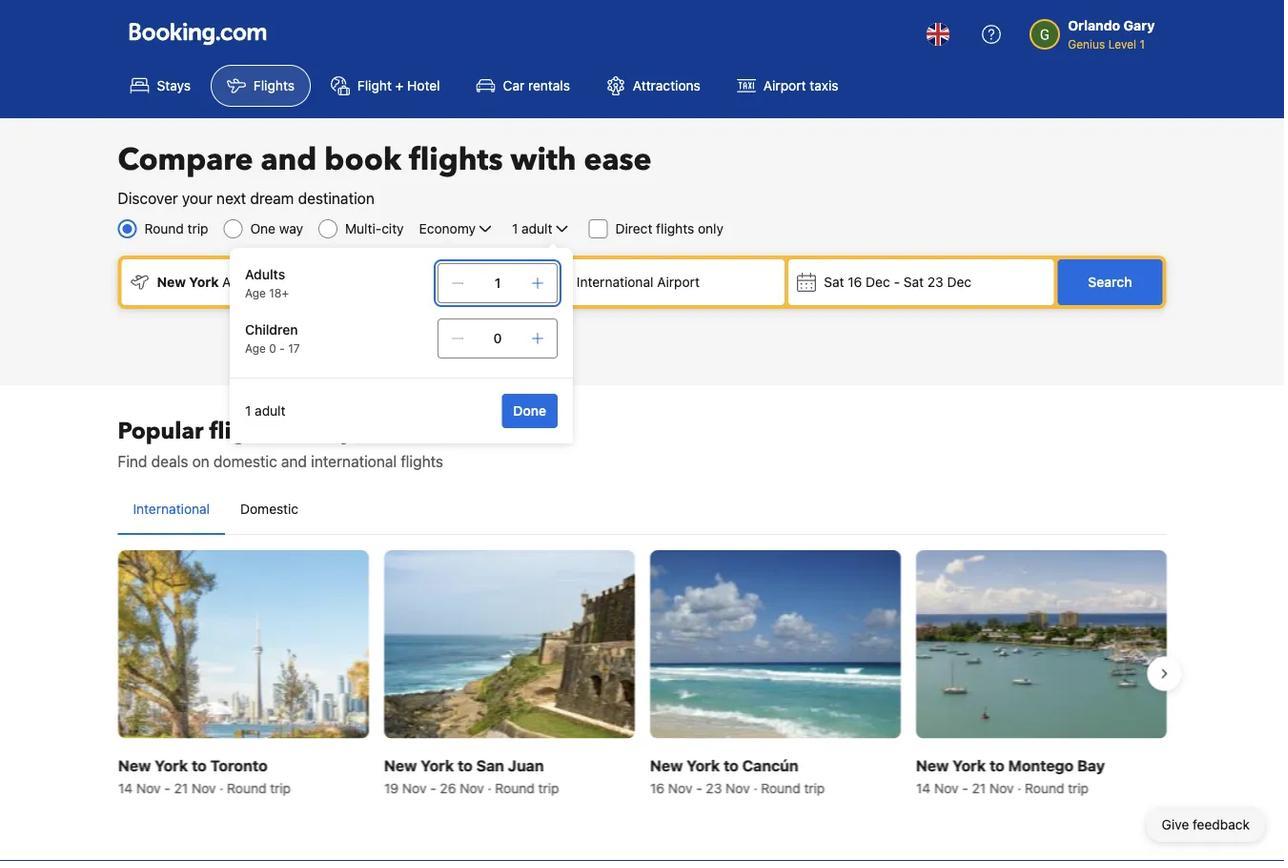Task type: describe. For each thing, give the bounding box(es) containing it.
york for san
[[420, 756, 454, 774]]

miami
[[537, 274, 573, 290]]

give feedback button
[[1147, 808, 1266, 842]]

adult inside popup button
[[522, 221, 553, 237]]

new york to montego bay image
[[916, 550, 1167, 738]]

1 nov from the left
[[136, 780, 160, 796]]

1 adult inside popup button
[[512, 221, 553, 237]]

new york to toronto image
[[118, 550, 369, 738]]

way
[[279, 221, 303, 237]]

- inside new york to cancún 16 nov - 23 nov · round trip
[[696, 780, 702, 796]]

miami international airport button
[[472, 259, 785, 305]]

search
[[1089, 274, 1133, 290]]

international button
[[118, 484, 225, 534]]

- inside children age 0 - 17
[[280, 341, 285, 355]]

airports
[[241, 274, 289, 290]]

14 inside the new york to montego bay 14 nov - 21 nov · round trip
[[916, 780, 931, 796]]

destination
[[298, 189, 375, 207]]

age for adults
[[245, 286, 266, 299]]

airport taxis link
[[721, 65, 855, 107]]

1 up the domestic on the bottom left of the page
[[245, 403, 251, 419]]

done
[[513, 403, 546, 419]]

gary
[[1124, 18, 1155, 33]]

san
[[476, 756, 504, 774]]

- inside new york to san juan 19 nov - 26 nov · round trip
[[430, 780, 436, 796]]

multi-city
[[345, 221, 404, 237]]

flights left 'only'
[[656, 221, 695, 237]]

17
[[288, 341, 300, 355]]

bay
[[1077, 756, 1105, 774]]

19
[[384, 780, 398, 796]]

2 sat from the left
[[904, 274, 924, 290]]

compare
[[118, 139, 253, 181]]

3 nov from the left
[[402, 780, 426, 796]]

1 inside popup button
[[512, 221, 518, 237]]

23 inside popup button
[[928, 274, 944, 290]]

2 nov from the left
[[191, 780, 216, 796]]

one way
[[250, 221, 303, 237]]

flight + hotel link
[[315, 65, 456, 107]]

give feedback
[[1162, 817, 1250, 833]]

new york to san juan image
[[384, 550, 635, 738]]

round inside the new york to montego bay 14 nov - 21 nov · round trip
[[1025, 780, 1064, 796]]

21 inside the new york to montego bay 14 nov - 21 nov · round trip
[[972, 780, 986, 796]]

popular flights near you find deals on domestic and international flights
[[118, 415, 444, 471]]

international inside button
[[133, 501, 210, 517]]

one
[[250, 221, 276, 237]]

stays
[[157, 78, 191, 93]]

1 adult button
[[510, 217, 574, 240]]

1 vertical spatial 1 adult
[[245, 403, 286, 419]]

orlando gary genius level 1
[[1068, 18, 1155, 51]]

16 inside popup button
[[848, 274, 863, 290]]

round inside new york to cancún 16 nov - 23 nov · round trip
[[761, 780, 800, 796]]

26
[[440, 780, 456, 796]]

book
[[325, 139, 401, 181]]

region containing new york to toronto
[[103, 543, 1182, 805]]

round down the discover
[[144, 221, 184, 237]]

· inside new york to cancún 16 nov - 23 nov · round trip
[[753, 780, 757, 796]]

round trip
[[144, 221, 208, 237]]

toronto
[[210, 756, 267, 774]]

- inside new york to toronto 14 nov - 21 nov · round trip
[[164, 780, 170, 796]]

genius
[[1068, 37, 1106, 51]]

york for toronto
[[154, 756, 188, 774]]

18+
[[269, 286, 289, 299]]

adults
[[245, 267, 285, 282]]

economy
[[419, 221, 476, 237]]

deals
[[151, 453, 188, 471]]

feedback
[[1193, 817, 1250, 833]]

new york all airports
[[157, 274, 289, 290]]

to for montego
[[990, 756, 1005, 774]]

1 sat from the left
[[824, 274, 845, 290]]

all
[[222, 274, 238, 290]]

trip inside new york to san juan 19 nov - 26 nov · round trip
[[538, 780, 559, 796]]

attractions
[[633, 78, 701, 93]]

airport inside miami international airport dropdown button
[[657, 274, 700, 290]]

round inside new york to toronto 14 nov - 21 nov · round trip
[[227, 780, 266, 796]]

new york to cancún image
[[650, 550, 901, 738]]

york for montego
[[952, 756, 986, 774]]

compare and book flights with ease discover your next dream destination
[[118, 139, 652, 207]]

done button
[[502, 394, 558, 428]]

7 nov from the left
[[934, 780, 959, 796]]

with
[[511, 139, 577, 181]]

sat 16 dec - sat 23 dec
[[824, 274, 972, 290]]

juan
[[508, 756, 544, 774]]

find
[[118, 453, 147, 471]]

flight + hotel
[[358, 78, 440, 93]]

4 nov from the left
[[460, 780, 484, 796]]

car rentals link
[[460, 65, 586, 107]]

children age 0 - 17
[[245, 322, 300, 355]]

cancún
[[742, 756, 798, 774]]

+
[[396, 78, 404, 93]]

· inside the new york to montego bay 14 nov - 21 nov · round trip
[[1017, 780, 1021, 796]]

14 inside new york to toronto 14 nov - 21 nov · round trip
[[118, 780, 132, 796]]



Task type: locate. For each thing, give the bounding box(es) containing it.
orlando
[[1068, 18, 1121, 33]]

york left cancún
[[686, 756, 720, 774]]

region
[[103, 543, 1182, 805]]

1 inside orlando gary genius level 1
[[1140, 37, 1145, 51]]

1 21 from the left
[[174, 780, 188, 796]]

0 vertical spatial age
[[245, 286, 266, 299]]

0 inside children age 0 - 17
[[269, 341, 276, 355]]

direct flights only
[[616, 221, 724, 237]]

york inside new york to san juan 19 nov - 26 nov · round trip
[[420, 756, 454, 774]]

york inside the new york to montego bay 14 nov - 21 nov · round trip
[[952, 756, 986, 774]]

new york to cancún 16 nov - 23 nov · round trip
[[650, 756, 825, 796]]

0 horizontal spatial 0
[[269, 341, 276, 355]]

8 nov from the left
[[989, 780, 1014, 796]]

york
[[189, 274, 219, 290], [154, 756, 188, 774], [420, 756, 454, 774], [686, 756, 720, 774], [952, 756, 986, 774]]

children
[[245, 322, 298, 338]]

· down san
[[487, 780, 491, 796]]

to for san
[[457, 756, 472, 774]]

1 horizontal spatial adult
[[522, 221, 553, 237]]

new inside new york to cancún 16 nov - 23 nov · round trip
[[650, 756, 683, 774]]

sat
[[824, 274, 845, 290], [904, 274, 924, 290]]

you
[[341, 415, 383, 447]]

new
[[157, 274, 186, 290], [118, 756, 151, 774], [384, 756, 417, 774], [650, 756, 683, 774], [916, 756, 949, 774]]

airport
[[764, 78, 806, 93], [657, 274, 700, 290]]

international down 'direct'
[[577, 274, 654, 290]]

domestic
[[240, 501, 299, 517]]

montego
[[1008, 756, 1074, 774]]

york inside new york to cancún 16 nov - 23 nov · round trip
[[686, 756, 720, 774]]

new for new york to san juan
[[384, 756, 417, 774]]

on
[[192, 453, 210, 471]]

0 vertical spatial international
[[577, 274, 654, 290]]

age inside adults age 18+
[[245, 286, 266, 299]]

2 dec from the left
[[948, 274, 972, 290]]

and down near
[[281, 453, 307, 471]]

discover
[[118, 189, 178, 207]]

airport down direct flights only
[[657, 274, 700, 290]]

0 horizontal spatial 21
[[174, 780, 188, 796]]

round
[[144, 221, 184, 237], [227, 780, 266, 796], [495, 780, 534, 796], [761, 780, 800, 796], [1025, 780, 1064, 796]]

your
[[182, 189, 213, 207]]

1 horizontal spatial 21
[[972, 780, 986, 796]]

next
[[217, 189, 246, 207]]

new york to montego bay 14 nov - 21 nov · round trip
[[916, 756, 1105, 796]]

1 horizontal spatial 16
[[848, 274, 863, 290]]

· down cancún
[[753, 780, 757, 796]]

0 horizontal spatial dec
[[866, 274, 891, 290]]

to inside new york to cancún 16 nov - 23 nov · round trip
[[723, 756, 739, 774]]

new inside new york to san juan 19 nov - 26 nov · round trip
[[384, 756, 417, 774]]

3 · from the left
[[753, 780, 757, 796]]

1 dec from the left
[[866, 274, 891, 290]]

adult up miami
[[522, 221, 553, 237]]

- inside the new york to montego bay 14 nov - 21 nov · round trip
[[962, 780, 968, 796]]

1 · from the left
[[219, 780, 223, 796]]

trip
[[188, 221, 208, 237], [270, 780, 290, 796], [538, 780, 559, 796], [804, 780, 825, 796], [1068, 780, 1089, 796]]

attractions link
[[590, 65, 717, 107]]

trip inside new york to cancún 16 nov - 23 nov · round trip
[[804, 780, 825, 796]]

adults age 18+
[[245, 267, 289, 299]]

1
[[1140, 37, 1145, 51], [512, 221, 518, 237], [495, 275, 501, 291], [245, 403, 251, 419]]

york left montego
[[952, 756, 986, 774]]

0 vertical spatial 16
[[848, 274, 863, 290]]

near
[[286, 415, 335, 447]]

international
[[311, 453, 397, 471]]

york for cancún
[[686, 756, 720, 774]]

flights up the domestic on the bottom left of the page
[[209, 415, 280, 447]]

21
[[174, 780, 188, 796], [972, 780, 986, 796]]

and inside compare and book flights with ease discover your next dream destination
[[261, 139, 317, 181]]

to inside new york to san juan 19 nov - 26 nov · round trip
[[457, 756, 472, 774]]

level
[[1109, 37, 1137, 51]]

0 vertical spatial and
[[261, 139, 317, 181]]

1 horizontal spatial 0
[[494, 330, 502, 346]]

car rentals
[[503, 78, 570, 93]]

to inside new york to toronto 14 nov - 21 nov · round trip
[[191, 756, 206, 774]]

21 inside new york to toronto 14 nov - 21 nov · round trip
[[174, 780, 188, 796]]

flights right international on the bottom left of the page
[[401, 453, 444, 471]]

2 to from the left
[[457, 756, 472, 774]]

multi-
[[345, 221, 382, 237]]

·
[[219, 780, 223, 796], [487, 780, 491, 796], [753, 780, 757, 796], [1017, 780, 1021, 796]]

domestic
[[214, 453, 277, 471]]

york up '26'
[[420, 756, 454, 774]]

4 to from the left
[[990, 756, 1005, 774]]

2 21 from the left
[[972, 780, 986, 796]]

0 horizontal spatial 16
[[650, 780, 664, 796]]

york for airports
[[189, 274, 219, 290]]

to left toronto
[[191, 756, 206, 774]]

and
[[261, 139, 317, 181], [281, 453, 307, 471]]

4 · from the left
[[1017, 780, 1021, 796]]

round down the juan
[[495, 780, 534, 796]]

sat 16 dec - sat 23 dec button
[[789, 259, 1054, 305]]

1 horizontal spatial 1 adult
[[512, 221, 553, 237]]

6 nov from the left
[[725, 780, 750, 796]]

new for new york to montego bay
[[916, 756, 949, 774]]

2 · from the left
[[487, 780, 491, 796]]

round inside new york to san juan 19 nov - 26 nov · round trip
[[495, 780, 534, 796]]

14
[[118, 780, 132, 796], [916, 780, 931, 796]]

only
[[698, 221, 724, 237]]

search button
[[1058, 259, 1163, 305]]

to for toronto
[[191, 756, 206, 774]]

1 horizontal spatial international
[[577, 274, 654, 290]]

23 inside new york to cancún 16 nov - 23 nov · round trip
[[706, 780, 722, 796]]

new for new york to cancún
[[650, 756, 683, 774]]

international inside dropdown button
[[577, 274, 654, 290]]

airport inside airport taxis link
[[764, 78, 806, 93]]

international down deals at the left bottom
[[133, 501, 210, 517]]

1 left miami
[[495, 275, 501, 291]]

new for new york
[[157, 274, 186, 290]]

flights link
[[211, 65, 311, 107]]

to for cancún
[[723, 756, 739, 774]]

car
[[503, 78, 525, 93]]

1 vertical spatial 23
[[706, 780, 722, 796]]

0 horizontal spatial 14
[[118, 780, 132, 796]]

0 up done 'button'
[[494, 330, 502, 346]]

round down cancún
[[761, 780, 800, 796]]

and up dream
[[261, 139, 317, 181]]

1 vertical spatial international
[[133, 501, 210, 517]]

popular
[[118, 415, 204, 447]]

york left toronto
[[154, 756, 188, 774]]

1 vertical spatial and
[[281, 453, 307, 471]]

taxis
[[810, 78, 839, 93]]

- inside sat 16 dec - sat 23 dec popup button
[[894, 274, 900, 290]]

domestic button
[[225, 484, 314, 534]]

round down toronto
[[227, 780, 266, 796]]

1 horizontal spatial 23
[[928, 274, 944, 290]]

0 horizontal spatial airport
[[657, 274, 700, 290]]

0 vertical spatial 1 adult
[[512, 221, 553, 237]]

1 age from the top
[[245, 286, 266, 299]]

1 horizontal spatial dec
[[948, 274, 972, 290]]

stays link
[[114, 65, 207, 107]]

trip inside the new york to montego bay 14 nov - 21 nov · round trip
[[1068, 780, 1089, 796]]

3 to from the left
[[723, 756, 739, 774]]

miami international airport
[[537, 274, 700, 290]]

0 vertical spatial 23
[[928, 274, 944, 290]]

rentals
[[528, 78, 570, 93]]

adult
[[522, 221, 553, 237], [255, 403, 286, 419]]

· inside new york to toronto 14 nov - 21 nov · round trip
[[219, 780, 223, 796]]

1 vertical spatial age
[[245, 341, 266, 355]]

1 horizontal spatial airport
[[764, 78, 806, 93]]

0 horizontal spatial 23
[[706, 780, 722, 796]]

5 nov from the left
[[668, 780, 692, 796]]

1 adult up miami
[[512, 221, 553, 237]]

age down adults
[[245, 286, 266, 299]]

1 horizontal spatial sat
[[904, 274, 924, 290]]

new inside new york to toronto 14 nov - 21 nov · round trip
[[118, 756, 151, 774]]

0 horizontal spatial 1 adult
[[245, 403, 286, 419]]

0 vertical spatial adult
[[522, 221, 553, 237]]

1 adult left near
[[245, 403, 286, 419]]

airport taxis
[[764, 78, 839, 93]]

and inside 'popular flights near you find deals on domestic and international flights'
[[281, 453, 307, 471]]

airport left taxis
[[764, 78, 806, 93]]

city
[[382, 221, 404, 237]]

flights
[[409, 139, 503, 181], [656, 221, 695, 237], [209, 415, 280, 447], [401, 453, 444, 471]]

international
[[577, 274, 654, 290], [133, 501, 210, 517]]

booking.com logo image
[[129, 22, 267, 45], [129, 22, 267, 45]]

16 inside new york to cancún 16 nov - 23 nov · round trip
[[650, 780, 664, 796]]

1 vertical spatial 16
[[650, 780, 664, 796]]

round down montego
[[1025, 780, 1064, 796]]

to left san
[[457, 756, 472, 774]]

to
[[191, 756, 206, 774], [457, 756, 472, 774], [723, 756, 739, 774], [990, 756, 1005, 774]]

give
[[1162, 817, 1190, 833]]

new york to toronto 14 nov - 21 nov · round trip
[[118, 756, 290, 796]]

1 horizontal spatial 14
[[916, 780, 931, 796]]

0 horizontal spatial sat
[[824, 274, 845, 290]]

2 14 from the left
[[916, 780, 931, 796]]

· down montego
[[1017, 780, 1021, 796]]

new inside the new york to montego bay 14 nov - 21 nov · round trip
[[916, 756, 949, 774]]

0 horizontal spatial adult
[[255, 403, 286, 419]]

1 right economy
[[512, 221, 518, 237]]

york inside new york to toronto 14 nov - 21 nov · round trip
[[154, 756, 188, 774]]

age inside children age 0 - 17
[[245, 341, 266, 355]]

to left montego
[[990, 756, 1005, 774]]

direct
[[616, 221, 653, 237]]

new york to san juan 19 nov - 26 nov · round trip
[[384, 756, 559, 796]]

0 down children
[[269, 341, 276, 355]]

· inside new york to san juan 19 nov - 26 nov · round trip
[[487, 780, 491, 796]]

to left cancún
[[723, 756, 739, 774]]

age
[[245, 286, 266, 299], [245, 341, 266, 355]]

23
[[928, 274, 944, 290], [706, 780, 722, 796]]

1 vertical spatial adult
[[255, 403, 286, 419]]

age for children
[[245, 341, 266, 355]]

flights
[[254, 78, 295, 93]]

dream
[[250, 189, 294, 207]]

1 adult
[[512, 221, 553, 237], [245, 403, 286, 419]]

tab list
[[118, 484, 1167, 536]]

new for new york to toronto
[[118, 756, 151, 774]]

trip inside new york to toronto 14 nov - 21 nov · round trip
[[270, 780, 290, 796]]

1 down gary
[[1140, 37, 1145, 51]]

1 14 from the left
[[118, 780, 132, 796]]

hotel
[[407, 78, 440, 93]]

0 vertical spatial airport
[[764, 78, 806, 93]]

adult left near
[[255, 403, 286, 419]]

1 to from the left
[[191, 756, 206, 774]]

tab list containing international
[[118, 484, 1167, 536]]

· down toronto
[[219, 780, 223, 796]]

flights inside compare and book flights with ease discover your next dream destination
[[409, 139, 503, 181]]

to inside the new york to montego bay 14 nov - 21 nov · round trip
[[990, 756, 1005, 774]]

york left "all"
[[189, 274, 219, 290]]

1 vertical spatial airport
[[657, 274, 700, 290]]

2 age from the top
[[245, 341, 266, 355]]

age down children
[[245, 341, 266, 355]]

ease
[[584, 139, 652, 181]]

flight
[[358, 78, 392, 93]]

0 horizontal spatial international
[[133, 501, 210, 517]]

flights up economy
[[409, 139, 503, 181]]



Task type: vqa. For each thing, say whether or not it's contained in the screenshot.
"the"
no



